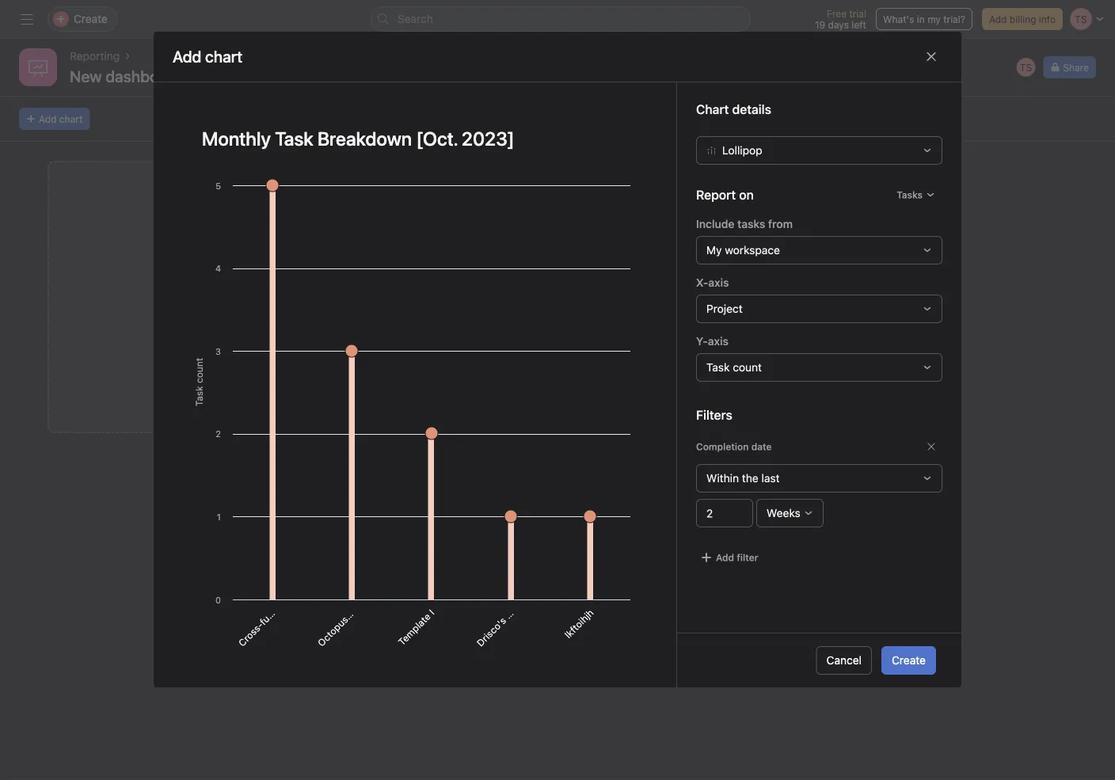 Task type: vqa. For each thing, say whether or not it's contained in the screenshot.
Workload
no



Task type: locate. For each thing, give the bounding box(es) containing it.
specimen
[[344, 581, 383, 620]]

0 vertical spatial chart
[[59, 113, 83, 124]]

within the last button
[[696, 464, 942, 492]]

task count button
[[696, 353, 942, 382]]

my workspace
[[706, 243, 780, 256]]

1 vertical spatial axis
[[708, 334, 729, 348]]

chart details
[[696, 102, 771, 117]]

axis up task
[[708, 334, 729, 348]]

octopus
[[316, 614, 350, 648]]

add to starred image
[[212, 70, 225, 82]]

axis up project on the top right of page
[[708, 276, 729, 289]]

count
[[733, 361, 762, 374]]

task
[[706, 361, 730, 374]]

share button
[[1043, 56, 1096, 78]]

0 horizontal spatial add chart
[[39, 113, 83, 124]]

lollipop
[[722, 144, 762, 157]]

drinks
[[502, 593, 530, 621]]

None number field
[[696, 499, 753, 527]]

trial?
[[943, 13, 965, 25]]

in
[[917, 13, 925, 25]]

tasks button
[[890, 184, 942, 206]]

include
[[696, 217, 735, 230]]

completion
[[696, 441, 749, 452]]

add inside add billing info button
[[989, 13, 1007, 25]]

y-
[[696, 334, 708, 348]]

add chart
[[39, 113, 83, 124], [276, 307, 320, 318]]

0 vertical spatial axis
[[708, 276, 729, 289]]

1 horizontal spatial add chart
[[276, 307, 320, 318]]

what's
[[883, 13, 914, 25]]

i
[[427, 607, 436, 617]]

project button
[[696, 294, 942, 323]]

add
[[989, 13, 1007, 25], [39, 113, 57, 124], [276, 307, 294, 318], [716, 552, 734, 563]]

my workspace button
[[696, 236, 942, 264]]

billing
[[1010, 13, 1036, 25]]

weeks
[[767, 506, 801, 519]]

1 vertical spatial chart
[[296, 307, 320, 318]]

x-
[[696, 276, 708, 289]]

weeks button
[[756, 499, 824, 527]]

axis
[[708, 276, 729, 289], [708, 334, 729, 348]]

add filter
[[716, 552, 758, 563]]

filters
[[696, 407, 732, 422]]

ts button
[[1015, 56, 1037, 78]]

trial
[[849, 8, 866, 19]]

project
[[706, 302, 743, 315]]

add chart button
[[19, 108, 90, 130], [48, 161, 548, 433]]

chart
[[59, 113, 83, 124], [296, 307, 320, 318]]

a button to remove the filter image
[[927, 442, 936, 451]]

new dashboard
[[70, 67, 182, 85]]

lkftoihjh
[[562, 607, 596, 640]]

report image
[[29, 58, 48, 77]]

0 horizontal spatial chart
[[59, 113, 83, 124]]

within the last
[[706, 472, 780, 485]]

add filter button
[[696, 546, 762, 569]]

search list box
[[371, 6, 751, 32]]

info
[[1039, 13, 1056, 25]]

tasks
[[897, 189, 923, 200]]

add billing info button
[[982, 8, 1063, 30]]

cancel button
[[816, 646, 872, 675]]

show options image
[[190, 70, 203, 82]]



Task type: describe. For each thing, give the bounding box(es) containing it.
search button
[[371, 6, 751, 32]]

from
[[768, 217, 793, 230]]

include tasks from
[[696, 217, 793, 230]]

my
[[706, 243, 722, 256]]

add inside add filter dropdown button
[[716, 552, 734, 563]]

1 vertical spatial add chart button
[[48, 161, 548, 433]]

left
[[852, 19, 866, 30]]

template
[[396, 611, 433, 648]]

within
[[706, 472, 739, 485]]

what's in my trial?
[[883, 13, 965, 25]]

free
[[827, 8, 847, 19]]

axis for x-
[[708, 276, 729, 289]]

the
[[742, 472, 759, 485]]

ts
[[1020, 62, 1032, 73]]

reporting link
[[70, 48, 120, 65]]

date
[[751, 441, 772, 452]]

task count
[[706, 361, 762, 374]]

what's in my trial? button
[[876, 8, 973, 30]]

completion date
[[696, 441, 772, 452]]

y-axis
[[696, 334, 729, 348]]

drisco's
[[475, 615, 508, 648]]

lollipop button
[[696, 136, 942, 165]]

share
[[1063, 62, 1089, 73]]

0 vertical spatial add chart
[[39, 113, 83, 124]]

my
[[928, 13, 941, 25]]

search
[[398, 12, 433, 25]]

close image
[[925, 50, 938, 63]]

x-axis
[[696, 276, 729, 289]]

tasks
[[737, 217, 765, 230]]

19
[[815, 19, 825, 30]]

days
[[828, 19, 849, 30]]

Monthly Task Breakdown [Oct. 2023] text field
[[192, 120, 638, 157]]

add billing info
[[989, 13, 1056, 25]]

create button
[[882, 646, 936, 675]]

1 horizontal spatial chart
[[296, 307, 320, 318]]

axis for y-
[[708, 334, 729, 348]]

cancel
[[827, 654, 862, 667]]

reporting
[[70, 50, 120, 63]]

last
[[762, 472, 780, 485]]

template i
[[396, 607, 436, 648]]

drisco's drinks
[[475, 593, 530, 648]]

create
[[892, 654, 926, 667]]

filter
[[737, 552, 758, 563]]

add chart
[[173, 47, 243, 66]]

workspace
[[725, 243, 780, 256]]

octopus specimen
[[316, 581, 383, 648]]

free trial 19 days left
[[815, 8, 866, 30]]

0 vertical spatial add chart button
[[19, 108, 90, 130]]

1 vertical spatial add chart
[[276, 307, 320, 318]]

report on
[[696, 187, 754, 202]]



